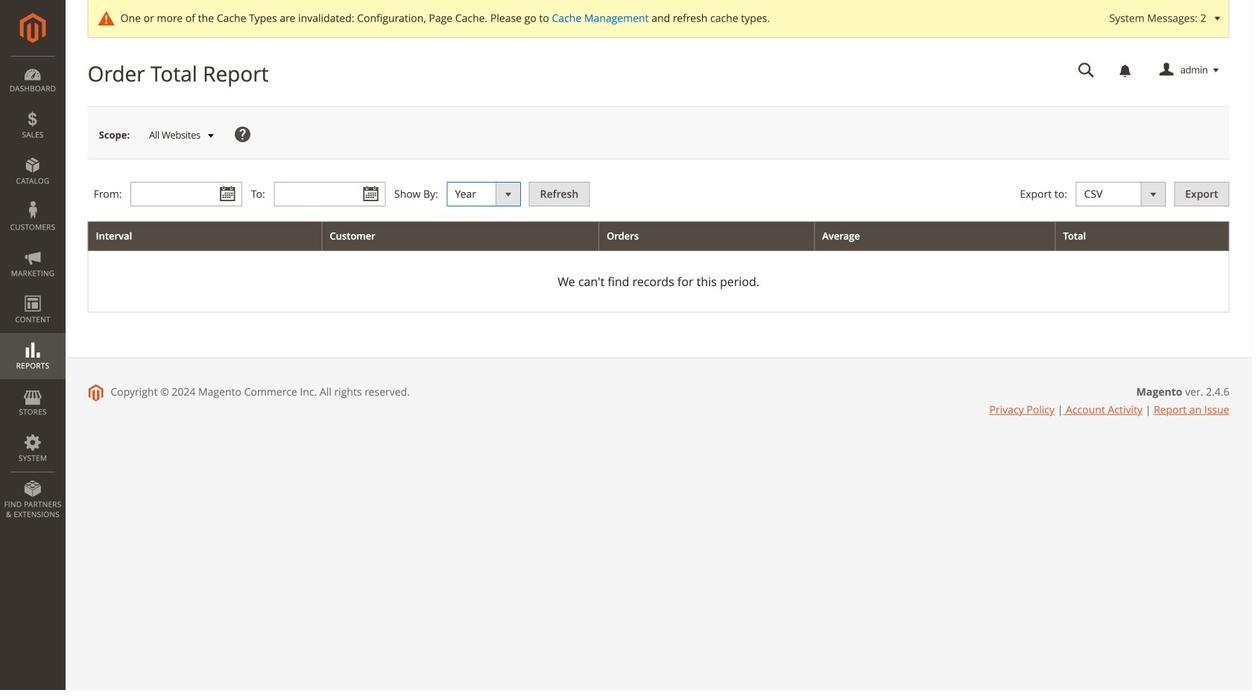 Task type: locate. For each thing, give the bounding box(es) containing it.
menu bar
[[0, 56, 66, 527]]

None text field
[[274, 182, 386, 207]]

magento admin panel image
[[20, 13, 46, 43]]

None text field
[[131, 182, 242, 207]]



Task type: vqa. For each thing, say whether or not it's contained in the screenshot.
menu bar
yes



